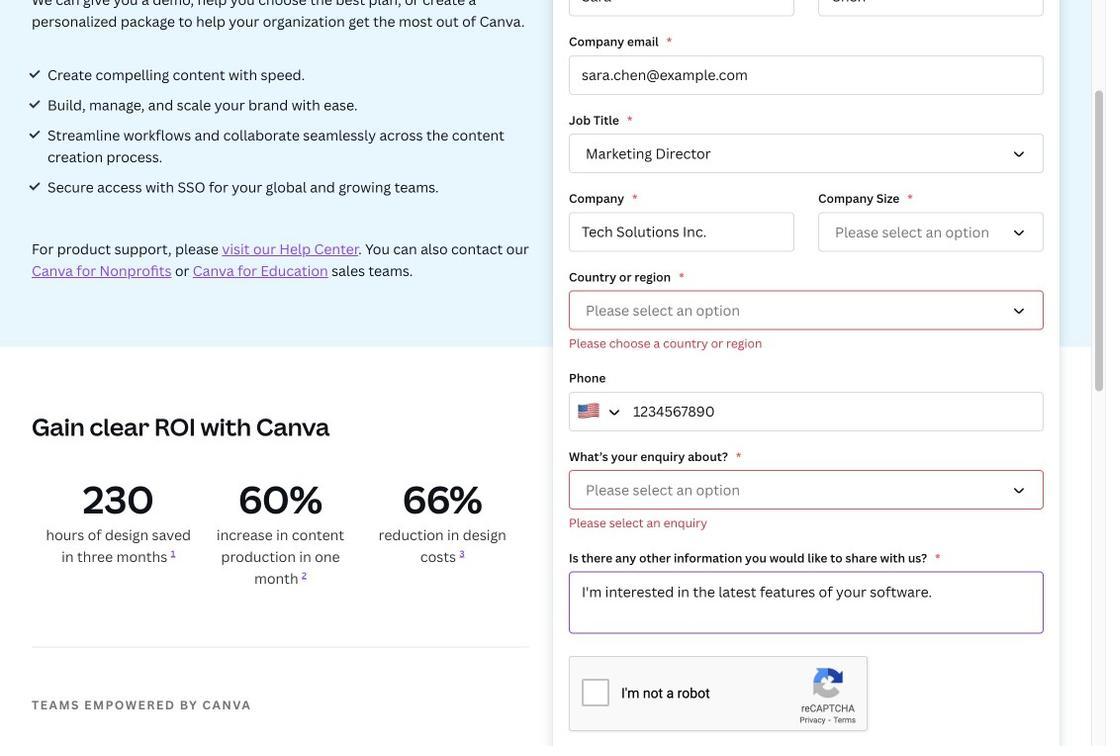 Task type: vqa. For each thing, say whether or not it's contained in the screenshot.
Smith text box
yes



Task type: locate. For each thing, give the bounding box(es) containing it.
Acme text field
[[569, 212, 795, 252]]

Cell phone number text field
[[569, 392, 1044, 431]]

None text field
[[569, 571, 1044, 634]]

Smith text field
[[818, 0, 1044, 17]]



Task type: describe. For each thing, give the bounding box(es) containing it.
John text field
[[569, 0, 795, 17]]

john.smith@acme.com text field
[[569, 55, 1044, 95]]



